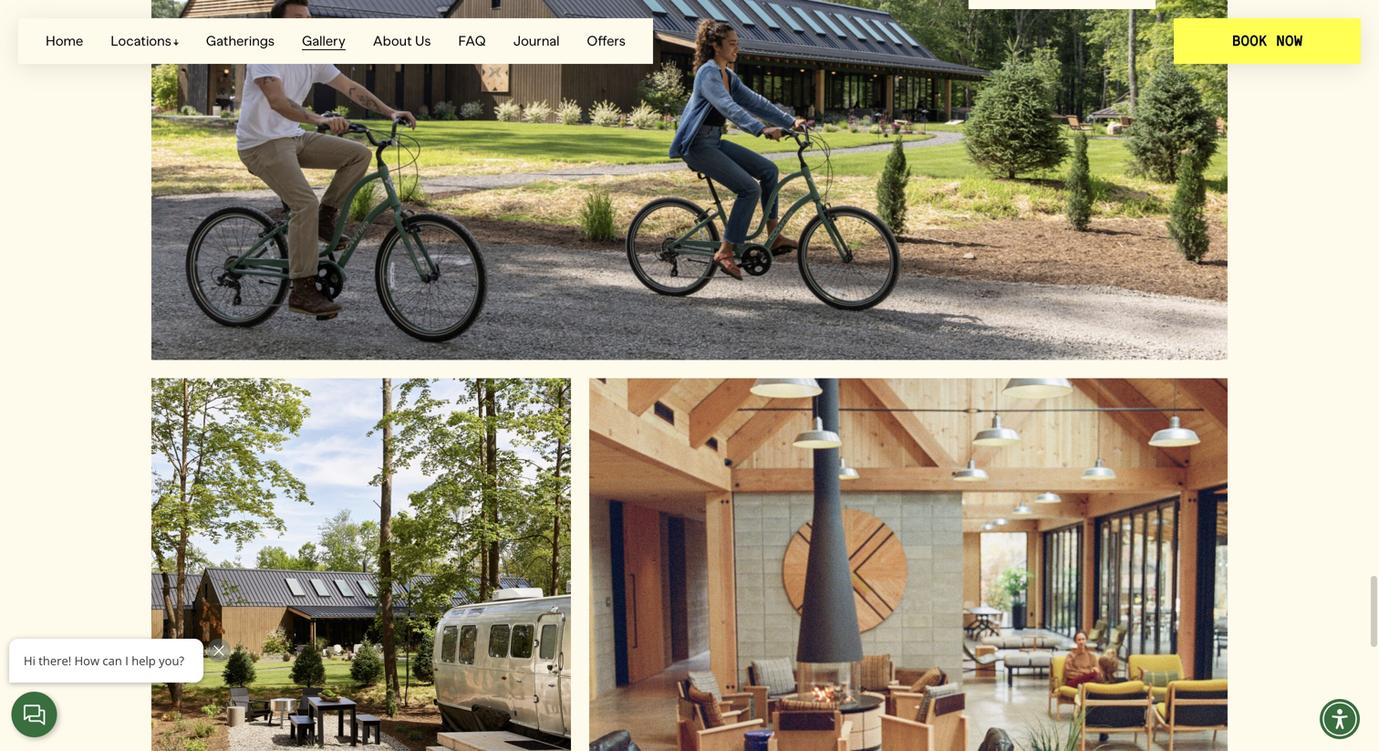 Task type: describe. For each thing, give the bounding box(es) containing it.
book now button
[[1174, 18, 1362, 64]]

journal link
[[514, 32, 560, 49]]

faq link
[[458, 32, 486, 49]]

book now
[[1233, 32, 1303, 50]]

locations link
[[111, 32, 179, 49]]

gallery
[[302, 32, 346, 49]]

offers
[[587, 32, 626, 49]]

home link
[[46, 32, 83, 49]]

book now banner
[[0, 0, 1380, 82]]

about
[[373, 32, 412, 49]]



Task type: vqa. For each thing, say whether or not it's contained in the screenshot.
"Locations" link
yes



Task type: locate. For each thing, give the bounding box(es) containing it.
offers link
[[587, 32, 626, 49]]

us
[[415, 32, 431, 49]]

about us
[[373, 32, 431, 49]]

about us link
[[373, 32, 431, 49]]

book
[[1233, 32, 1268, 50]]

home
[[46, 32, 83, 49]]

now
[[1277, 32, 1303, 50]]

gatherings
[[206, 32, 275, 49]]

locations
[[111, 32, 171, 49]]

gatherings link
[[206, 32, 275, 49]]

faq
[[458, 32, 486, 49]]

journal
[[514, 32, 560, 49]]

gallery link
[[302, 32, 346, 50]]



